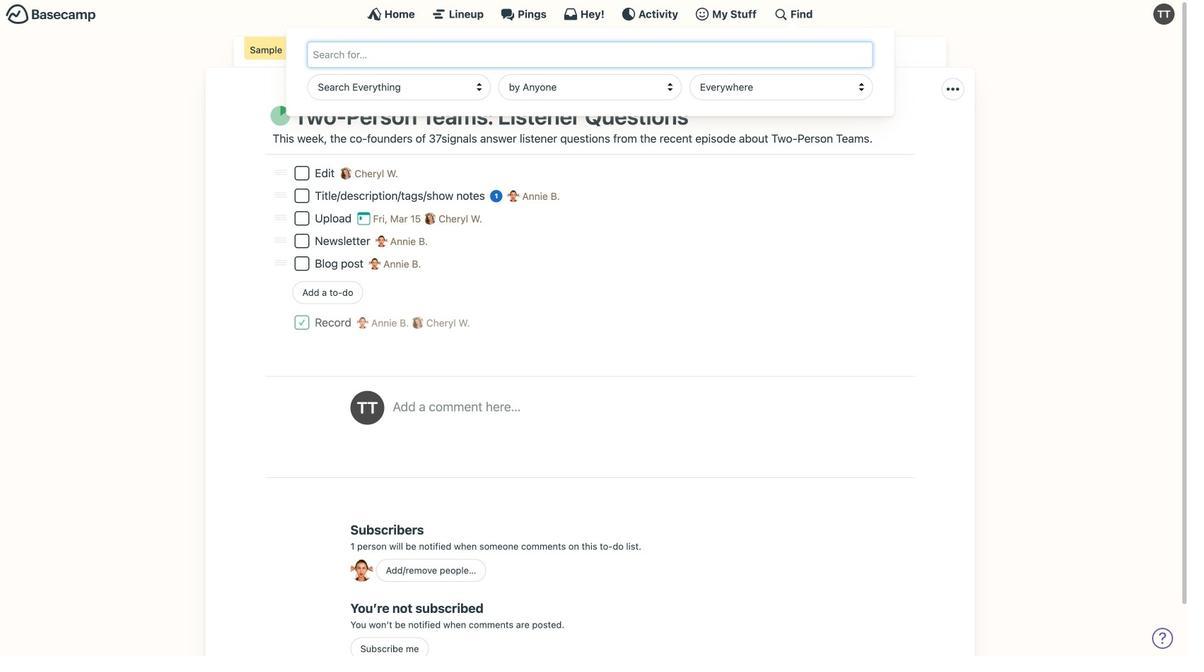 Task type: vqa. For each thing, say whether or not it's contained in the screenshot.
Main element
yes



Task type: locate. For each thing, give the bounding box(es) containing it.
annie bryan image
[[508, 190, 520, 202], [376, 235, 388, 247], [350, 560, 373, 582]]

1 vertical spatial annie bryan image
[[357, 317, 369, 329]]

terry turtle image
[[1153, 4, 1175, 25]]

1 vertical spatial cheryl walters image
[[412, 317, 424, 329]]

terry turtle image
[[350, 391, 384, 425]]

0 vertical spatial annie bryan image
[[369, 258, 381, 270]]

2 vertical spatial annie bryan image
[[350, 560, 373, 582]]

0 horizontal spatial annie bryan image
[[350, 560, 373, 582]]

1 horizontal spatial annie bryan image
[[376, 235, 388, 247]]

cheryl walters image
[[340, 168, 352, 180]]

Search for… search field
[[307, 42, 873, 68]]

0 vertical spatial cheryl walters image
[[424, 213, 436, 225]]

annie bryan image
[[369, 258, 381, 270], [357, 317, 369, 329]]

0 vertical spatial annie bryan image
[[508, 190, 520, 202]]

1 vertical spatial annie bryan image
[[376, 235, 388, 247]]

cheryl walters image
[[424, 213, 436, 225], [412, 317, 424, 329]]

breadcrumb element
[[234, 37, 947, 67]]



Task type: describe. For each thing, give the bounding box(es) containing it.
keyboard shortcut: ⌘ + / image
[[774, 7, 788, 21]]

main element
[[0, 0, 1180, 116]]

2 horizontal spatial annie bryan image
[[508, 190, 520, 202]]

switch accounts image
[[6, 4, 96, 25]]



